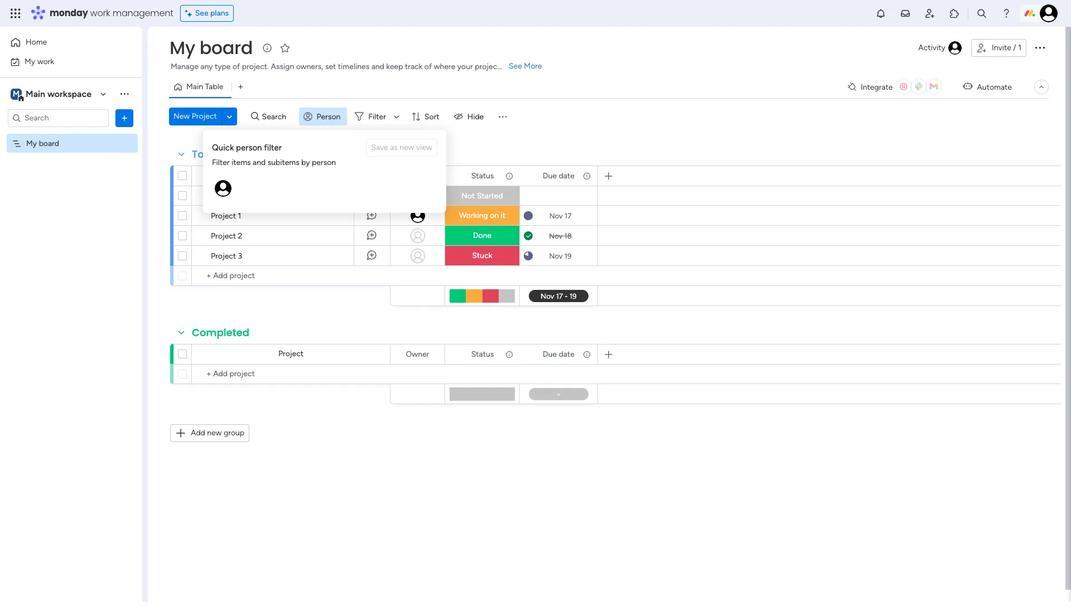 Task type: locate. For each thing, give the bounding box(es) containing it.
0 vertical spatial work
[[90, 7, 110, 20]]

0 horizontal spatial main
[[26, 88, 45, 99]]

more
[[524, 61, 542, 71]]

2 status from the top
[[471, 350, 494, 359]]

add view image
[[238, 83, 243, 91]]

angle down image
[[227, 112, 232, 121]]

0 vertical spatial date
[[559, 171, 575, 180]]

add to favorites image
[[280, 42, 291, 53]]

0 vertical spatial and
[[371, 62, 384, 71]]

status for to-do
[[471, 171, 494, 180]]

owners,
[[296, 62, 323, 71]]

add new group
[[191, 428, 244, 438]]

track
[[405, 62, 423, 71]]

activity button
[[914, 39, 967, 57]]

invite / 1 button
[[971, 39, 1027, 57]]

new project down main table button at the top
[[174, 112, 217, 121]]

1 horizontal spatial main
[[186, 82, 203, 92]]

hide
[[467, 112, 484, 121]]

1 due date field from the top
[[540, 170, 577, 182]]

person
[[236, 143, 262, 153], [312, 158, 336, 167]]

project
[[192, 112, 217, 121], [229, 191, 254, 201], [211, 211, 236, 221], [211, 232, 236, 241], [211, 252, 236, 261], [278, 349, 304, 359]]

1 horizontal spatial 1
[[1018, 43, 1022, 52]]

1 horizontal spatial work
[[90, 7, 110, 20]]

see inside button
[[195, 8, 208, 18]]

new project up the project 1
[[211, 191, 254, 201]]

1 horizontal spatial filter
[[368, 112, 386, 121]]

1 vertical spatial column information image
[[582, 350, 591, 359]]

2 column information image from the top
[[505, 350, 514, 359]]

1 vertical spatial status field
[[469, 348, 497, 361]]

1 inside button
[[1018, 43, 1022, 52]]

2 due date field from the top
[[540, 348, 577, 361]]

filter left arrow down icon
[[368, 112, 386, 121]]

2 of from the left
[[425, 62, 432, 71]]

0 horizontal spatial new
[[174, 112, 190, 121]]

filter for filter
[[368, 112, 386, 121]]

board up type on the left top of page
[[200, 35, 253, 60]]

menu image
[[497, 111, 508, 122]]

nov for 2
[[549, 232, 563, 240]]

my down home
[[25, 57, 35, 66]]

0 horizontal spatial person
[[236, 143, 262, 153]]

new up the project 1
[[211, 191, 227, 201]]

1 vertical spatial see
[[509, 61, 522, 71]]

my
[[170, 35, 195, 60], [25, 57, 35, 66], [26, 139, 37, 148]]

main inside workspace selection element
[[26, 88, 45, 99]]

0 horizontal spatial of
[[233, 62, 240, 71]]

due date field for first column information image
[[540, 170, 577, 182]]

1 vertical spatial column information image
[[505, 350, 514, 359]]

1 horizontal spatial board
[[200, 35, 253, 60]]

my board down search in workspace field
[[26, 139, 59, 148]]

1 column information image from the top
[[505, 172, 514, 180]]

due date for due date field associated with second column information image from the top
[[543, 350, 575, 359]]

project 3
[[211, 252, 242, 261]]

main left table
[[186, 82, 203, 92]]

completed
[[192, 326, 249, 340]]

1 vertical spatial work
[[37, 57, 54, 66]]

Status field
[[469, 170, 497, 182], [469, 348, 497, 361]]

manage any type of project. assign owners, set timelines and keep track of where your project stands.
[[171, 62, 527, 71]]

collapse board header image
[[1037, 83, 1046, 92]]

assign
[[271, 62, 294, 71]]

see left plans
[[195, 8, 208, 18]]

person right by
[[312, 158, 336, 167]]

my down search in workspace field
[[26, 139, 37, 148]]

arrow down image
[[390, 110, 403, 123]]

1 vertical spatial date
[[559, 350, 575, 359]]

see for see plans
[[195, 8, 208, 18]]

1 vertical spatial new
[[211, 191, 227, 201]]

0 horizontal spatial board
[[39, 139, 59, 148]]

v2 search image
[[251, 110, 259, 123]]

subitems
[[268, 158, 299, 167]]

1 horizontal spatial person
[[312, 158, 336, 167]]

main
[[186, 82, 203, 92], [26, 88, 45, 99]]

add new group button
[[170, 425, 249, 442]]

filter items and subitems by person
[[212, 158, 336, 167]]

1 due from the top
[[543, 171, 557, 180]]

1 vertical spatial due
[[543, 350, 557, 359]]

sort
[[425, 112, 439, 121]]

project for project 2
[[211, 232, 236, 241]]

my board up any
[[170, 35, 253, 60]]

work down home
[[37, 57, 54, 66]]

autopilot image
[[963, 79, 973, 94]]

0 horizontal spatial work
[[37, 57, 54, 66]]

options image
[[1033, 41, 1047, 54]]

nov left 17
[[549, 212, 563, 220]]

0 vertical spatial due
[[543, 171, 557, 180]]

1 vertical spatial my board
[[26, 139, 59, 148]]

1 nov from the top
[[549, 212, 563, 220]]

1 horizontal spatial new
[[211, 191, 227, 201]]

My board field
[[167, 35, 256, 60]]

search everything image
[[976, 8, 988, 19]]

0 vertical spatial see
[[195, 8, 208, 18]]

nov
[[549, 212, 563, 220], [549, 232, 563, 240], [549, 252, 563, 260]]

0 vertical spatial due date
[[543, 171, 575, 180]]

0 vertical spatial my board
[[170, 35, 253, 60]]

work right monday
[[90, 7, 110, 20]]

project
[[475, 62, 500, 71]]

monday
[[50, 7, 88, 20]]

workspace selection element
[[11, 87, 93, 102]]

0 horizontal spatial 1
[[238, 211, 241, 221]]

person up items
[[236, 143, 262, 153]]

1 status field from the top
[[469, 170, 497, 182]]

1 vertical spatial due date
[[543, 350, 575, 359]]

work
[[90, 7, 110, 20], [37, 57, 54, 66]]

board down search in workspace field
[[39, 139, 59, 148]]

of right type on the left top of page
[[233, 62, 240, 71]]

0 horizontal spatial and
[[253, 158, 266, 167]]

0 horizontal spatial my board
[[26, 139, 59, 148]]

due date
[[543, 171, 575, 180], [543, 350, 575, 359]]

due for due date field associated with second column information image from the top
[[543, 350, 557, 359]]

1 vertical spatial due date field
[[540, 348, 577, 361]]

management
[[113, 7, 173, 20]]

my up manage at the top
[[170, 35, 195, 60]]

of right track
[[425, 62, 432, 71]]

and right items
[[253, 158, 266, 167]]

see left more on the top of the page
[[509, 61, 522, 71]]

notifications image
[[875, 8, 887, 19]]

2 status field from the top
[[469, 348, 497, 361]]

2 due date from the top
[[543, 350, 575, 359]]

project for project 1
[[211, 211, 236, 221]]

1 horizontal spatial and
[[371, 62, 384, 71]]

main inside button
[[186, 82, 203, 92]]

1 of from the left
[[233, 62, 240, 71]]

2 due from the top
[[543, 350, 557, 359]]

home
[[26, 37, 47, 47]]

1 horizontal spatial my board
[[170, 35, 253, 60]]

1 due date from the top
[[543, 171, 575, 180]]

main right workspace icon
[[26, 88, 45, 99]]

1 up 2
[[238, 211, 241, 221]]

1
[[1018, 43, 1022, 52], [238, 211, 241, 221]]

working on it
[[459, 211, 506, 220]]

keep
[[386, 62, 403, 71]]

it
[[501, 211, 506, 220]]

select product image
[[10, 8, 21, 19]]

due date for due date field related to first column information image
[[543, 171, 575, 180]]

due
[[543, 171, 557, 180], [543, 350, 557, 359]]

nov 17
[[549, 212, 572, 220]]

filter down quick
[[212, 158, 230, 167]]

0 vertical spatial column information image
[[582, 172, 591, 180]]

0 horizontal spatial filter
[[212, 158, 230, 167]]

new down main table button at the top
[[174, 112, 190, 121]]

0 vertical spatial filter
[[368, 112, 386, 121]]

apps image
[[949, 8, 960, 19]]

my inside button
[[25, 57, 35, 66]]

work inside button
[[37, 57, 54, 66]]

0 horizontal spatial see
[[195, 8, 208, 18]]

workspace
[[47, 88, 92, 99]]

new
[[174, 112, 190, 121], [211, 191, 227, 201]]

1 vertical spatial person
[[312, 158, 336, 167]]

nov 18
[[549, 232, 572, 240]]

1 status from the top
[[471, 171, 494, 180]]

/
[[1013, 43, 1016, 52]]

0 vertical spatial column information image
[[505, 172, 514, 180]]

0 vertical spatial 1
[[1018, 43, 1022, 52]]

1 vertical spatial nov
[[549, 232, 563, 240]]

my board
[[170, 35, 253, 60], [26, 139, 59, 148]]

0 vertical spatial new project
[[174, 112, 217, 121]]

+ Add project text field
[[198, 269, 385, 283], [198, 368, 385, 381]]

1 vertical spatial + add project text field
[[198, 368, 385, 381]]

2 nov from the top
[[549, 232, 563, 240]]

board
[[200, 35, 253, 60], [39, 139, 59, 148]]

nov left 18
[[549, 232, 563, 240]]

1 horizontal spatial see
[[509, 61, 522, 71]]

project for project 3
[[211, 252, 236, 261]]

see for see more
[[509, 61, 522, 71]]

Completed field
[[189, 326, 252, 340]]

column information image
[[582, 172, 591, 180], [582, 350, 591, 359]]

due date field for second column information image from the top
[[540, 348, 577, 361]]

manage
[[171, 62, 199, 71]]

Owner field
[[403, 348, 432, 361]]

m
[[13, 89, 19, 98]]

invite members image
[[925, 8, 936, 19]]

1 vertical spatial board
[[39, 139, 59, 148]]

1 horizontal spatial of
[[425, 62, 432, 71]]

0 vertical spatial due date field
[[540, 170, 577, 182]]

person button
[[299, 108, 347, 126]]

any
[[200, 62, 213, 71]]

0 vertical spatial status field
[[469, 170, 497, 182]]

3 nov from the top
[[549, 252, 563, 260]]

0 vertical spatial status
[[471, 171, 494, 180]]

main for main workspace
[[26, 88, 45, 99]]

see
[[195, 8, 208, 18], [509, 61, 522, 71]]

Due date field
[[540, 170, 577, 182], [540, 348, 577, 361]]

quick
[[212, 143, 234, 153]]

0 vertical spatial person
[[236, 143, 262, 153]]

1 right the /
[[1018, 43, 1022, 52]]

quick person filter
[[212, 143, 282, 153]]

my inside list box
[[26, 139, 37, 148]]

1 date from the top
[[559, 171, 575, 180]]

activity
[[919, 43, 946, 52]]

status for completed
[[471, 350, 494, 359]]

status
[[471, 171, 494, 180], [471, 350, 494, 359]]

and
[[371, 62, 384, 71], [253, 158, 266, 167]]

0 vertical spatial nov
[[549, 212, 563, 220]]

nov left 19 at the right of page
[[549, 252, 563, 260]]

and left keep
[[371, 62, 384, 71]]

items
[[232, 158, 251, 167]]

option
[[0, 133, 142, 136]]

1 vertical spatial status
[[471, 350, 494, 359]]

see more link
[[508, 61, 543, 72]]

add
[[191, 428, 205, 438]]

date
[[559, 171, 575, 180], [559, 350, 575, 359]]

1 vertical spatial filter
[[212, 158, 230, 167]]

integrate
[[861, 82, 893, 92]]

new project
[[174, 112, 217, 121], [211, 191, 254, 201]]

plans
[[210, 8, 229, 18]]

of
[[233, 62, 240, 71], [425, 62, 432, 71]]

project 1
[[211, 211, 241, 221]]

2 vertical spatial nov
[[549, 252, 563, 260]]

filter inside popup button
[[368, 112, 386, 121]]

filter
[[368, 112, 386, 121], [212, 158, 230, 167]]

0 vertical spatial + add project text field
[[198, 269, 385, 283]]

0 vertical spatial new
[[174, 112, 190, 121]]

column information image
[[505, 172, 514, 180], [505, 350, 514, 359]]



Task type: vqa. For each thing, say whether or not it's contained in the screenshot.
Status field
yes



Task type: describe. For each thing, give the bounding box(es) containing it.
sort button
[[407, 108, 446, 126]]

main table
[[186, 82, 223, 92]]

project.
[[242, 62, 269, 71]]

invite / 1
[[992, 43, 1022, 52]]

1 + add project text field from the top
[[198, 269, 385, 283]]

due for due date field related to first column information image
[[543, 171, 557, 180]]

filter
[[264, 143, 282, 153]]

timelines
[[338, 62, 369, 71]]

not
[[462, 191, 475, 201]]

see more
[[509, 61, 542, 71]]

project for project
[[278, 349, 304, 359]]

your
[[457, 62, 473, 71]]

main workspace
[[26, 88, 92, 99]]

owner
[[406, 350, 429, 359]]

started
[[477, 191, 503, 201]]

done
[[473, 231, 492, 240]]

1 vertical spatial 1
[[238, 211, 241, 221]]

2 date from the top
[[559, 350, 575, 359]]

filter for filter items and subitems by person
[[212, 158, 230, 167]]

set
[[325, 62, 336, 71]]

by
[[301, 158, 310, 167]]

column information image for to-do
[[505, 172, 514, 180]]

new
[[207, 428, 222, 438]]

see plans button
[[180, 5, 234, 22]]

Search in workspace field
[[23, 112, 93, 124]]

options image
[[119, 112, 130, 124]]

project 2
[[211, 232, 242, 241]]

19
[[565, 252, 572, 260]]

18
[[564, 232, 572, 240]]

To-do field
[[189, 147, 226, 162]]

hide button
[[450, 108, 491, 126]]

workspace options image
[[119, 88, 130, 99]]

nov for 1
[[549, 212, 563, 220]]

my work
[[25, 57, 54, 66]]

table
[[205, 82, 223, 92]]

dapulse integrations image
[[848, 83, 856, 91]]

board inside list box
[[39, 139, 59, 148]]

see plans
[[195, 8, 229, 18]]

where
[[434, 62, 456, 71]]

monday work management
[[50, 7, 173, 20]]

automate
[[977, 82, 1012, 92]]

my board inside list box
[[26, 139, 59, 148]]

do
[[210, 147, 223, 161]]

Search field
[[259, 109, 293, 124]]

status field for to-do
[[469, 170, 497, 182]]

3
[[238, 252, 242, 261]]

on
[[490, 211, 499, 220]]

new project inside button
[[174, 112, 217, 121]]

workspace image
[[11, 88, 22, 100]]

my board list box
[[0, 132, 142, 304]]

project inside button
[[192, 112, 217, 121]]

stands.
[[502, 62, 527, 71]]

2 + add project text field from the top
[[198, 368, 385, 381]]

to-do
[[192, 147, 223, 161]]

inbox image
[[900, 8, 911, 19]]

17
[[565, 212, 572, 220]]

not started
[[462, 191, 503, 201]]

stuck
[[472, 251, 492, 261]]

show board description image
[[261, 42, 274, 54]]

1 vertical spatial and
[[253, 158, 266, 167]]

group
[[224, 428, 244, 438]]

v2 done deadline image
[[524, 231, 533, 241]]

1 column information image from the top
[[582, 172, 591, 180]]

main for main table
[[186, 82, 203, 92]]

0 vertical spatial board
[[200, 35, 253, 60]]

jacob simon image
[[1040, 4, 1058, 22]]

2 column information image from the top
[[582, 350, 591, 359]]

help image
[[1001, 8, 1012, 19]]

filter button
[[351, 108, 403, 126]]

column information image for completed
[[505, 350, 514, 359]]

home button
[[7, 33, 120, 51]]

new project button
[[169, 108, 221, 126]]

2
[[238, 232, 242, 241]]

invite
[[992, 43, 1011, 52]]

nov 19
[[549, 252, 572, 260]]

my work button
[[7, 53, 120, 71]]

new inside new project button
[[174, 112, 190, 121]]

to-
[[192, 147, 210, 161]]

main table button
[[169, 78, 232, 96]]

working
[[459, 211, 488, 220]]

person
[[317, 112, 341, 121]]

status field for completed
[[469, 348, 497, 361]]

type
[[215, 62, 231, 71]]

work for my
[[37, 57, 54, 66]]

1 vertical spatial new project
[[211, 191, 254, 201]]

work for monday
[[90, 7, 110, 20]]



